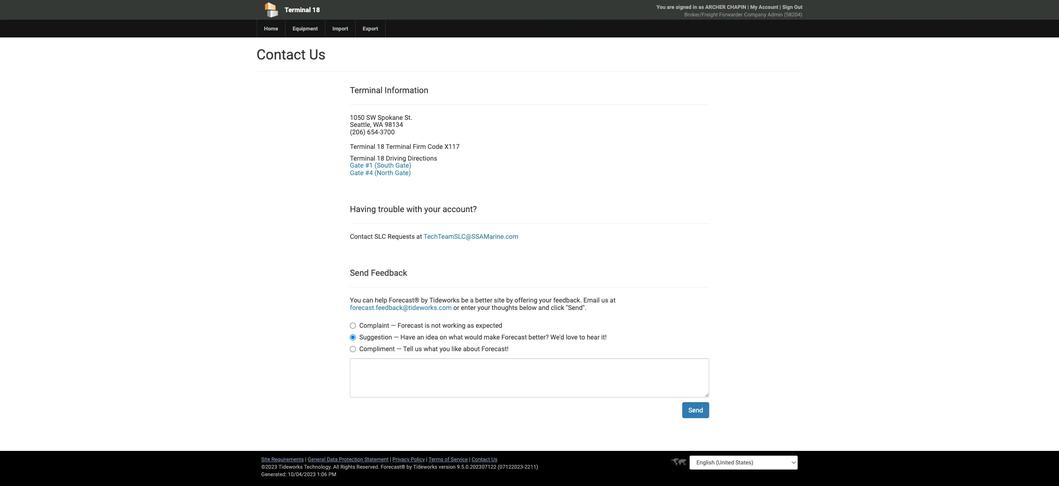Task type: vqa. For each thing, say whether or not it's contained in the screenshot.
Help
yes



Task type: describe. For each thing, give the bounding box(es) containing it.
1 vertical spatial forecast
[[501, 333, 527, 341]]

(206)
[[350, 128, 365, 136]]

18 for terminal 18
[[312, 6, 320, 14]]

| right policy
[[426, 457, 427, 463]]

you can help forecast® by tideworks be a better site by offering your feedback. email us at forecast.feedback@tideworks.com or enter your thoughts below and click "send".
[[350, 297, 616, 312]]

complaint — forecast is not working as expected
[[359, 322, 502, 329]]

service
[[451, 457, 468, 463]]

better
[[475, 297, 492, 304]]

| up 9.5.0.202307122
[[469, 457, 470, 463]]

spokane
[[378, 114, 403, 122]]

help
[[375, 297, 387, 304]]

compliment — tell us what you like about forecast!
[[359, 345, 509, 353]]

sign out link
[[782, 4, 802, 10]]

have
[[400, 333, 415, 341]]

hear
[[587, 333, 600, 341]]

contact for contact slc requests at techteamslc@ssamarine.com
[[350, 233, 373, 241]]

terminal up driving
[[386, 143, 411, 150]]

0 vertical spatial forecast
[[398, 322, 423, 329]]

contact for contact us
[[257, 46, 306, 63]]

export link
[[355, 20, 385, 37]]

0 horizontal spatial us
[[415, 345, 422, 353]]

| left the my
[[748, 4, 749, 10]]

an
[[417, 333, 424, 341]]

0 horizontal spatial us
[[309, 46, 326, 63]]

terminal 18 terminal firm code x117
[[350, 143, 460, 150]]

techteamslc@ssamarine.com
[[424, 233, 518, 241]]

forwarder
[[719, 11, 743, 18]]

click
[[551, 304, 564, 312]]

terminal for terminal 18
[[285, 6, 311, 14]]

equipment link
[[285, 20, 325, 37]]

you for you can help forecast® by tideworks be a better site by offering your feedback. email us at forecast.feedback@tideworks.com or enter your thoughts below and click "send".
[[350, 297, 361, 304]]

not
[[431, 322, 441, 329]]

send button
[[682, 402, 709, 418]]

contact us link
[[472, 457, 497, 463]]

terminal for terminal information
[[350, 85, 383, 95]]

gate) down driving
[[395, 169, 411, 177]]

information
[[385, 85, 428, 95]]

send for send feedback
[[350, 268, 369, 278]]

2 gate from the top
[[350, 169, 364, 177]]

a
[[470, 297, 474, 304]]

below
[[519, 304, 537, 312]]

contact us
[[257, 46, 326, 63]]

reserved.
[[356, 464, 379, 470]]

(south
[[375, 162, 394, 169]]

export
[[363, 26, 378, 32]]

rights
[[340, 464, 355, 470]]

seattle,
[[350, 121, 371, 129]]

make
[[484, 333, 500, 341]]

trouble
[[378, 204, 404, 214]]

3700
[[380, 128, 395, 136]]

forecast.feedback@tideworks.com link
[[350, 304, 452, 312]]

working
[[442, 322, 466, 329]]

98134
[[385, 121, 403, 129]]

tell
[[403, 345, 413, 353]]

home link
[[257, 20, 285, 37]]

with
[[406, 204, 422, 214]]

love
[[566, 333, 578, 341]]

contact slc requests at techteamslc@ssamarine.com
[[350, 233, 518, 241]]

compliment
[[359, 345, 395, 353]]

you
[[439, 345, 450, 353]]

pm
[[328, 472, 336, 478]]

my account link
[[750, 4, 778, 10]]

by inside site requirements | general data protection statement | privacy policy | terms of service | contact us ©2023 tideworks technology. all rights reserved. forecast® by tideworks version 9.5.0.202307122 (07122023-2211) generated: 10/04/2023 1:06 pm
[[407, 464, 412, 470]]

| left privacy
[[390, 457, 391, 463]]

terminal for terminal 18 terminal firm code x117
[[350, 143, 375, 150]]

techteamslc@ssamarine.com link
[[424, 233, 518, 241]]

as inside you are signed in as archer chapin | my account | sign out broker/freight forwarder company admin (58204)
[[698, 4, 704, 10]]

©2023 tideworks
[[261, 464, 303, 470]]

(north
[[375, 169, 393, 177]]

feedback
[[371, 268, 407, 278]]

requirements
[[271, 457, 304, 463]]

tideworks inside you can help forecast® by tideworks be a better site by offering your feedback. email us at forecast.feedback@tideworks.com or enter your thoughts below and click "send".
[[429, 297, 460, 304]]

terminal 18 link
[[257, 0, 476, 20]]

having trouble with your account?
[[350, 204, 477, 214]]

1050
[[350, 114, 365, 122]]

privacy
[[392, 457, 409, 463]]

expected
[[476, 322, 502, 329]]

sw
[[366, 114, 376, 122]]

x117
[[444, 143, 460, 150]]

chapin
[[727, 4, 746, 10]]

site requirements | general data protection statement | privacy policy | terms of service | contact us ©2023 tideworks technology. all rights reserved. forecast® by tideworks version 9.5.0.202307122 (07122023-2211) generated: 10/04/2023 1:06 pm
[[261, 457, 538, 478]]

out
[[794, 4, 802, 10]]

0 horizontal spatial your
[[424, 204, 440, 214]]

forecast!
[[481, 345, 509, 353]]

1 gate from the top
[[350, 162, 364, 169]]

of
[[445, 457, 449, 463]]

admin
[[768, 11, 783, 18]]



Task type: locate. For each thing, give the bounding box(es) containing it.
terminal down (206)
[[350, 143, 375, 150]]

0 horizontal spatial as
[[467, 322, 474, 329]]

by
[[421, 297, 428, 304], [506, 297, 513, 304], [407, 464, 412, 470]]

2 vertical spatial contact
[[472, 457, 490, 463]]

1 vertical spatial contact
[[350, 233, 373, 241]]

directions
[[408, 155, 437, 162]]

at
[[416, 233, 422, 241], [610, 297, 616, 304]]

send inside button
[[688, 406, 703, 414]]

account
[[759, 4, 778, 10]]

by right site
[[506, 297, 513, 304]]

| left sign
[[780, 4, 781, 10]]

1 vertical spatial tideworks
[[413, 464, 437, 470]]

1 horizontal spatial contact
[[350, 233, 373, 241]]

suggestion
[[359, 333, 392, 341]]

us inside you can help forecast® by tideworks be a better site by offering your feedback. email us at forecast.feedback@tideworks.com or enter your thoughts below and click "send".
[[601, 297, 608, 304]]

0 vertical spatial what
[[449, 333, 463, 341]]

—
[[391, 322, 396, 329], [394, 333, 399, 341], [396, 345, 402, 353]]

(07122023-
[[498, 464, 525, 470]]

0 horizontal spatial by
[[407, 464, 412, 470]]

654-
[[367, 128, 380, 136]]

wa
[[373, 121, 383, 129]]

0 horizontal spatial what
[[424, 345, 438, 353]]

terms of service link
[[429, 457, 468, 463]]

forecast® inside you can help forecast® by tideworks be a better site by offering your feedback. email us at forecast.feedback@tideworks.com or enter your thoughts below and click "send".
[[389, 297, 419, 304]]

1 horizontal spatial you
[[657, 4, 666, 10]]

0 vertical spatial us
[[601, 297, 608, 304]]

tideworks inside site requirements | general data protection statement | privacy policy | terms of service | contact us ©2023 tideworks technology. all rights reserved. forecast® by tideworks version 9.5.0.202307122 (07122023-2211) generated: 10/04/2023 1:06 pm
[[413, 464, 437, 470]]

terms
[[429, 457, 443, 463]]

contact inside site requirements | general data protection statement | privacy policy | terms of service | contact us ©2023 tideworks technology. all rights reserved. forecast® by tideworks version 9.5.0.202307122 (07122023-2211) generated: 10/04/2023 1:06 pm
[[472, 457, 490, 463]]

forecast® down privacy
[[381, 464, 405, 470]]

us right tell
[[415, 345, 422, 353]]

us right email
[[601, 297, 608, 304]]

18 for terminal 18 terminal firm code x117
[[377, 143, 384, 150]]

terminal up #4
[[350, 155, 375, 162]]

in
[[693, 4, 697, 10]]

at right email
[[610, 297, 616, 304]]

10/04/2023
[[288, 472, 316, 478]]

18 for terminal 18 driving directions gate #1 (south gate) gate #4 (north gate)
[[377, 155, 384, 162]]

forecast.feedback@tideworks.com
[[350, 304, 452, 312]]

1 vertical spatial what
[[424, 345, 438, 353]]

2 vertical spatial 18
[[377, 155, 384, 162]]

tideworks down policy
[[413, 464, 437, 470]]

about
[[463, 345, 480, 353]]

general data protection statement link
[[308, 457, 389, 463]]

18 down 3700 at the top of page
[[377, 143, 384, 150]]

1 horizontal spatial send
[[688, 406, 703, 414]]

would
[[465, 333, 482, 341]]

suggestion — have an idea on what would make forecast better? we'd love to hear it!
[[359, 333, 607, 341]]

technology.
[[304, 464, 332, 470]]

1 horizontal spatial us
[[601, 297, 608, 304]]

send for send
[[688, 406, 703, 414]]

what down idea
[[424, 345, 438, 353]]

sign
[[782, 4, 793, 10]]

0 horizontal spatial at
[[416, 233, 422, 241]]

like
[[452, 345, 461, 353]]

0 vertical spatial you
[[657, 4, 666, 10]]

your right with
[[424, 204, 440, 214]]

home
[[264, 26, 278, 32]]

site
[[494, 297, 505, 304]]

as
[[698, 4, 704, 10], [467, 322, 474, 329]]

contact down home
[[257, 46, 306, 63]]

contact left slc
[[350, 233, 373, 241]]

1 vertical spatial 18
[[377, 143, 384, 150]]

1 horizontal spatial us
[[491, 457, 497, 463]]

broker/freight
[[684, 11, 718, 18]]

all
[[333, 464, 339, 470]]

your right below
[[539, 297, 552, 304]]

2 vertical spatial —
[[396, 345, 402, 353]]

company
[[744, 11, 766, 18]]

site requirements link
[[261, 457, 304, 463]]

us down equipment
[[309, 46, 326, 63]]

enter
[[461, 304, 476, 312]]

statement
[[364, 457, 389, 463]]

0 vertical spatial —
[[391, 322, 396, 329]]

as up would
[[467, 322, 474, 329]]

1 vertical spatial send
[[688, 406, 703, 414]]

terminal information
[[350, 85, 428, 95]]

tideworks left the be
[[429, 297, 460, 304]]

1 horizontal spatial what
[[449, 333, 463, 341]]

send feedback
[[350, 268, 407, 278]]

us inside site requirements | general data protection statement | privacy policy | terms of service | contact us ©2023 tideworks technology. all rights reserved. forecast® by tideworks version 9.5.0.202307122 (07122023-2211) generated: 10/04/2023 1:06 pm
[[491, 457, 497, 463]]

contact up 9.5.0.202307122
[[472, 457, 490, 463]]

you left can
[[350, 297, 361, 304]]

— left tell
[[396, 345, 402, 353]]

forecast right make
[[501, 333, 527, 341]]

gate left the #1 in the left of the page
[[350, 162, 364, 169]]

terminal 18 driving directions gate #1 (south gate) gate #4 (north gate)
[[350, 155, 437, 177]]

terminal
[[285, 6, 311, 14], [350, 85, 383, 95], [350, 143, 375, 150], [386, 143, 411, 150], [350, 155, 375, 162]]

you inside you can help forecast® by tideworks be a better site by offering your feedback. email us at forecast.feedback@tideworks.com or enter your thoughts below and click "send".
[[350, 297, 361, 304]]

terminal up sw
[[350, 85, 383, 95]]

#4
[[365, 169, 373, 177]]

0 vertical spatial at
[[416, 233, 422, 241]]

0 horizontal spatial contact
[[257, 46, 306, 63]]

1 vertical spatial forecast®
[[381, 464, 405, 470]]

at inside you can help forecast® by tideworks be a better site by offering your feedback. email us at forecast.feedback@tideworks.com or enter your thoughts below and click "send".
[[610, 297, 616, 304]]

requests
[[388, 233, 415, 241]]

2 horizontal spatial your
[[539, 297, 552, 304]]

None radio
[[350, 323, 356, 329], [350, 334, 356, 341], [350, 346, 356, 352], [350, 323, 356, 329], [350, 334, 356, 341], [350, 346, 356, 352]]

are
[[667, 4, 674, 10]]

forecast up have
[[398, 322, 423, 329]]

| left general at the left bottom of page
[[305, 457, 306, 463]]

1 vertical spatial —
[[394, 333, 399, 341]]

site
[[261, 457, 270, 463]]

0 horizontal spatial send
[[350, 268, 369, 278]]

gate #1 (south gate) link
[[350, 162, 411, 169]]

you for you are signed in as archer chapin | my account | sign out broker/freight forwarder company admin (58204)
[[657, 4, 666, 10]]

better?
[[528, 333, 549, 341]]

your right a
[[477, 304, 490, 312]]

forecast® right help
[[389, 297, 419, 304]]

1 horizontal spatial as
[[698, 4, 704, 10]]

policy
[[411, 457, 425, 463]]

it!
[[601, 333, 607, 341]]

— for have
[[394, 333, 399, 341]]

0 horizontal spatial you
[[350, 297, 361, 304]]

|
[[748, 4, 749, 10], [780, 4, 781, 10], [305, 457, 306, 463], [390, 457, 391, 463], [426, 457, 427, 463], [469, 457, 470, 463]]

2 horizontal spatial contact
[[472, 457, 490, 463]]

account?
[[443, 204, 477, 214]]

18 up equipment
[[312, 6, 320, 14]]

terminal up the equipment link
[[285, 6, 311, 14]]

1 vertical spatial as
[[467, 322, 474, 329]]

0 vertical spatial tideworks
[[429, 297, 460, 304]]

18 right the #1 in the left of the page
[[377, 155, 384, 162]]

gate) down terminal 18 terminal firm code x117
[[395, 162, 411, 169]]

generated:
[[261, 472, 287, 478]]

None text field
[[350, 358, 709, 398]]

1 vertical spatial you
[[350, 297, 361, 304]]

1 vertical spatial us
[[415, 345, 422, 353]]

you inside you are signed in as archer chapin | my account | sign out broker/freight forwarder company admin (58204)
[[657, 4, 666, 10]]

gate #4 (north gate) link
[[350, 169, 411, 177]]

equipment
[[293, 26, 318, 32]]

terminal 18
[[285, 6, 320, 14]]

0 vertical spatial 18
[[312, 6, 320, 14]]

what
[[449, 333, 463, 341], [424, 345, 438, 353]]

— for forecast
[[391, 322, 396, 329]]

gate left #4
[[350, 169, 364, 177]]

1050 sw spokane st. seattle, wa 98134 (206) 654-3700
[[350, 114, 412, 136]]

— left have
[[394, 333, 399, 341]]

0 vertical spatial send
[[350, 268, 369, 278]]

1 horizontal spatial your
[[477, 304, 490, 312]]

protection
[[339, 457, 363, 463]]

— for tell
[[396, 345, 402, 353]]

we'd
[[550, 333, 564, 341]]

on
[[440, 333, 447, 341]]

2 horizontal spatial by
[[506, 297, 513, 304]]

by down the privacy policy link
[[407, 464, 412, 470]]

0 vertical spatial forecast®
[[389, 297, 419, 304]]

18
[[312, 6, 320, 14], [377, 143, 384, 150], [377, 155, 384, 162]]

signed
[[676, 4, 691, 10]]

by up is
[[421, 297, 428, 304]]

as right in
[[698, 4, 704, 10]]

18 inside terminal 18 driving directions gate #1 (south gate) gate #4 (north gate)
[[377, 155, 384, 162]]

you left are at the top right of the page
[[657, 4, 666, 10]]

1 horizontal spatial at
[[610, 297, 616, 304]]

1 vertical spatial us
[[491, 457, 497, 463]]

0 horizontal spatial forecast
[[398, 322, 423, 329]]

my
[[750, 4, 757, 10]]

data
[[327, 457, 338, 463]]

email
[[583, 297, 600, 304]]

0 vertical spatial as
[[698, 4, 704, 10]]

terminal inside terminal 18 driving directions gate #1 (south gate) gate #4 (north gate)
[[350, 155, 375, 162]]

code
[[428, 143, 443, 150]]

send
[[350, 268, 369, 278], [688, 406, 703, 414]]

1 vertical spatial at
[[610, 297, 616, 304]]

— right the complaint
[[391, 322, 396, 329]]

what up like
[[449, 333, 463, 341]]

us up 9.5.0.202307122
[[491, 457, 497, 463]]

feedback.
[[553, 297, 582, 304]]

1 horizontal spatial forecast
[[501, 333, 527, 341]]

(58204)
[[784, 11, 802, 18]]

forecast® inside site requirements | general data protection statement | privacy policy | terms of service | contact us ©2023 tideworks technology. all rights reserved. forecast® by tideworks version 9.5.0.202307122 (07122023-2211) generated: 10/04/2023 1:06 pm
[[381, 464, 405, 470]]

at right 'requests'
[[416, 233, 422, 241]]

terminal inside terminal 18 link
[[285, 6, 311, 14]]

9.5.0.202307122
[[457, 464, 496, 470]]

version
[[439, 464, 456, 470]]

1 horizontal spatial by
[[421, 297, 428, 304]]

0 vertical spatial us
[[309, 46, 326, 63]]

thoughts
[[492, 304, 518, 312]]

forecast
[[398, 322, 423, 329], [501, 333, 527, 341]]

2211)
[[525, 464, 538, 470]]

your
[[424, 204, 440, 214], [539, 297, 552, 304], [477, 304, 490, 312]]

complaint
[[359, 322, 389, 329]]

st.
[[405, 114, 412, 122]]

to
[[579, 333, 585, 341]]

gate)
[[395, 162, 411, 169], [395, 169, 411, 177]]

you
[[657, 4, 666, 10], [350, 297, 361, 304]]

0 vertical spatial contact
[[257, 46, 306, 63]]

forecast®
[[389, 297, 419, 304], [381, 464, 405, 470]]



